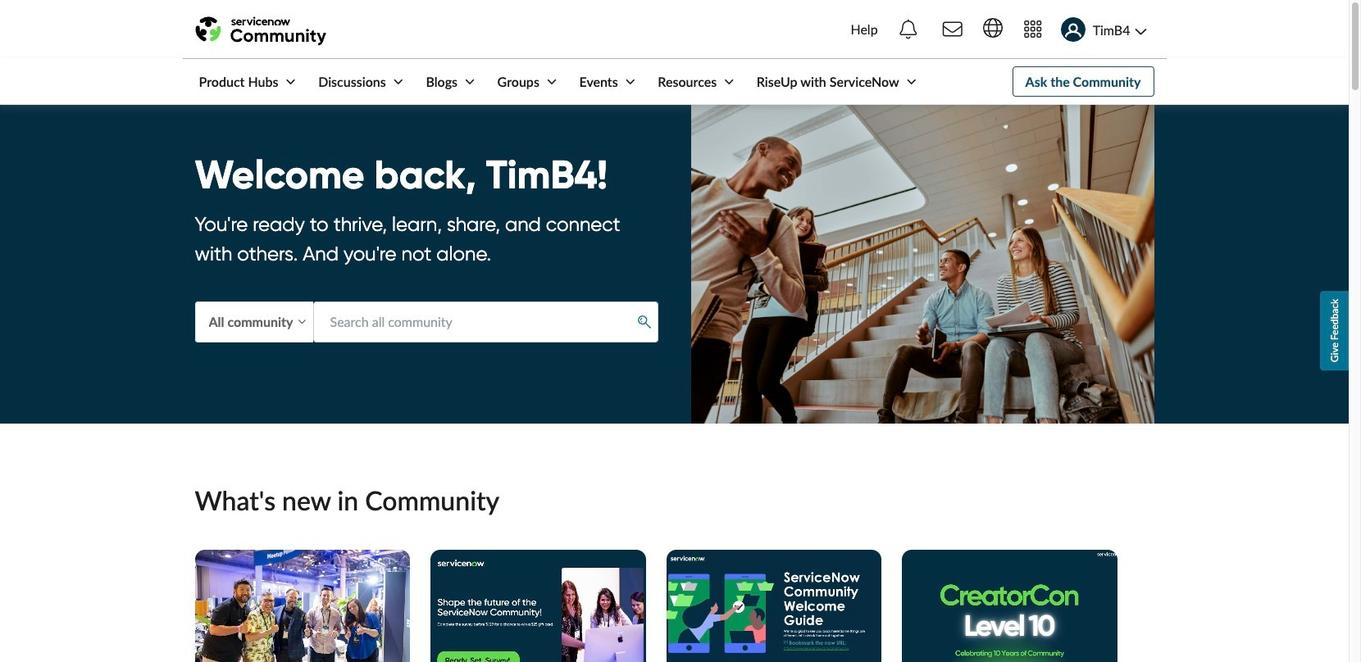 Task type: describe. For each thing, give the bounding box(es) containing it.
timb4 image
[[1061, 18, 1086, 42]]

welcome to our servicenow community! image
[[667, 550, 882, 663]]

language selector image
[[983, 18, 1003, 38]]

Search text field
[[313, 302, 658, 343]]

creatorcon has reached level 10! celebrate 10 years, share your memories, and win! image
[[902, 550, 1118, 663]]

the creatorcon community hub is open! image
[[195, 550, 410, 663]]



Task type: vqa. For each thing, say whether or not it's contained in the screenshot.
Automate resolutions
no



Task type: locate. For each thing, give the bounding box(es) containing it.
menu bar
[[183, 59, 920, 104]]

help shape the future of servicenow community – take our survey! image
[[431, 550, 646, 663]]

None submit
[[632, 310, 658, 334]]



